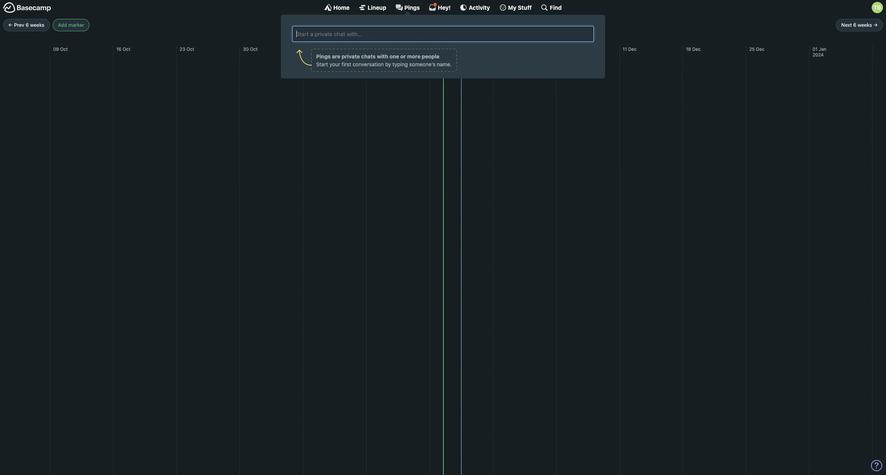 Task type: describe. For each thing, give the bounding box(es) containing it.
main element
[[0, 0, 886, 78]]

jan
[[819, 46, 826, 52]]

dec for 25 dec
[[756, 46, 764, 52]]

2 the from the left
[[493, 37, 500, 43]]

Start a private chat with… text field
[[295, 29, 591, 39]]

04 dec
[[559, 46, 575, 52]]

marker
[[68, 22, 84, 28]]

home link
[[324, 4, 350, 11]]

add
[[58, 22, 67, 28]]

switch accounts image
[[3, 2, 51, 14]]

lineup
[[368, 4, 386, 11]]

20 nov
[[433, 46, 448, 52]]

more
[[407, 53, 421, 59]]

16 oct
[[116, 46, 130, 52]]

one
[[390, 53, 399, 59]]

09
[[53, 46, 59, 52]]

onboarding
[[477, 37, 503, 43]]

dec for 04 dec
[[566, 46, 575, 52]]

by
[[385, 61, 391, 67]]

01 jan 2024
[[813, 46, 826, 58]]

first
[[342, 61, 351, 67]]

private
[[342, 53, 360, 59]]

nov for 13 nov
[[376, 46, 384, 52]]

hey! button
[[429, 3, 451, 11]]

my stuff button
[[499, 4, 532, 11]]

pings button
[[395, 4, 420, 11]]

lineup link
[[359, 4, 386, 11]]

next 6 weeks →
[[841, 22, 878, 28]]

to
[[487, 37, 491, 43]]

2024
[[813, 52, 824, 58]]

30 oct
[[243, 46, 258, 52]]

27
[[496, 46, 501, 52]]

chats
[[361, 53, 376, 59]]

team onboarding
[[464, 37, 503, 43]]

deer
[[476, 37, 486, 43]]

23
[[180, 46, 185, 52]]

welcome the deer to the carnival
[[446, 37, 518, 43]]

stuff
[[518, 4, 532, 11]]

06 nov
[[306, 46, 322, 52]]

1 6 from the left
[[26, 22, 29, 28]]

18 dec
[[686, 46, 701, 52]]

09 oct
[[53, 46, 68, 52]]

start
[[316, 61, 328, 67]]

prev
[[14, 22, 24, 28]]

1 the from the left
[[467, 37, 474, 43]]

oct for 30 oct
[[250, 46, 258, 52]]

hey!
[[438, 4, 451, 11]]

people
[[422, 53, 440, 59]]

nov for 27 nov
[[503, 46, 511, 52]]

or
[[401, 53, 406, 59]]



Task type: locate. For each thing, give the bounding box(es) containing it.
1 horizontal spatial pings
[[404, 4, 420, 11]]

dec
[[566, 46, 575, 52], [628, 46, 637, 52], [692, 46, 701, 52], [756, 46, 764, 52]]

2 weeks from the left
[[858, 22, 872, 28]]

team
[[464, 37, 476, 43]]

my
[[508, 4, 516, 11]]

0 horizontal spatial weeks
[[30, 22, 44, 28]]

my stuff
[[508, 4, 532, 11]]

3 nov from the left
[[440, 46, 448, 52]]

nov for 06 nov
[[313, 46, 322, 52]]

01
[[813, 46, 818, 52]]

27 nov
[[496, 46, 511, 52]]

2 dec from the left
[[628, 46, 637, 52]]

typing
[[393, 61, 408, 67]]

are
[[332, 53, 340, 59]]

someone's
[[409, 61, 436, 67]]

6
[[26, 22, 29, 28], [853, 22, 856, 28]]

dec for 18 dec
[[692, 46, 701, 52]]

oct right '16'
[[123, 46, 130, 52]]

pings inside pings are private chats with one or more people start your first conversation by typing someone's name.
[[316, 53, 331, 59]]

carnival
[[501, 37, 518, 43]]

20
[[433, 46, 438, 52]]

oct for 16 oct
[[123, 46, 130, 52]]

home
[[333, 4, 350, 11]]

←
[[8, 22, 13, 28]]

25 dec
[[749, 46, 764, 52]]

dec right 18
[[692, 46, 701, 52]]

oct for 23 oct
[[187, 46, 194, 52]]

2 6 from the left
[[853, 22, 856, 28]]

dec right 11
[[628, 46, 637, 52]]

13
[[370, 46, 374, 52]]

0 horizontal spatial the
[[467, 37, 474, 43]]

find
[[550, 4, 562, 11]]

4 nov from the left
[[503, 46, 511, 52]]

tim burton image
[[872, 2, 883, 13]]

25
[[749, 46, 755, 52]]

dec for 11 dec
[[628, 46, 637, 52]]

the
[[467, 37, 474, 43], [493, 37, 500, 43]]

6 right prev
[[26, 22, 29, 28]]

welcome
[[446, 37, 466, 43]]

1 weeks from the left
[[30, 22, 44, 28]]

pings up "start"
[[316, 53, 331, 59]]

nov right 06
[[313, 46, 322, 52]]

pings inside 'popup button'
[[404, 4, 420, 11]]

16
[[116, 46, 121, 52]]

1 horizontal spatial 6
[[853, 22, 856, 28]]

4 oct from the left
[[250, 46, 258, 52]]

→
[[873, 22, 878, 28]]

name.
[[437, 61, 452, 67]]

dec right '04'
[[566, 46, 575, 52]]

pings for pings
[[404, 4, 420, 11]]

2 nov from the left
[[376, 46, 384, 52]]

nov up with
[[376, 46, 384, 52]]

nov
[[313, 46, 322, 52], [376, 46, 384, 52], [440, 46, 448, 52], [503, 46, 511, 52]]

1 horizontal spatial the
[[493, 37, 500, 43]]

3 oct from the left
[[187, 46, 194, 52]]

nov for 20 nov
[[440, 46, 448, 52]]

weeks left →
[[858, 22, 872, 28]]

0 horizontal spatial 6
[[26, 22, 29, 28]]

welcome the deer to the carnival link
[[443, 36, 518, 45]]

conversation
[[353, 61, 384, 67]]

13 nov
[[370, 46, 384, 52]]

04
[[559, 46, 565, 52]]

pings for pings are private chats with one or more people start your first conversation by typing someone's name.
[[316, 53, 331, 59]]

0 vertical spatial pings
[[404, 4, 420, 11]]

11
[[623, 46, 627, 52]]

06
[[306, 46, 312, 52]]

oct for 09 oct
[[60, 46, 68, 52]]

today
[[418, 21, 435, 28]]

6 right next
[[853, 22, 856, 28]]

0 horizontal spatial pings
[[316, 53, 331, 59]]

dec right 25
[[756, 46, 764, 52]]

add marker link
[[53, 19, 90, 31]]

your
[[330, 61, 340, 67]]

30
[[243, 46, 249, 52]]

nov right 20 at left top
[[440, 46, 448, 52]]

team onboarding link
[[461, 36, 506, 45]]

oct
[[60, 46, 68, 52], [123, 46, 130, 52], [187, 46, 194, 52], [250, 46, 258, 52]]

1 oct from the left
[[60, 46, 68, 52]]

1 vertical spatial pings
[[316, 53, 331, 59]]

18
[[686, 46, 691, 52]]

the left 'deer'
[[467, 37, 474, 43]]

add marker
[[58, 22, 84, 28]]

4 dec from the left
[[756, 46, 764, 52]]

weeks right prev
[[30, 22, 44, 28]]

with
[[377, 53, 388, 59]]

← prev 6 weeks
[[8, 22, 44, 28]]

next
[[841, 22, 852, 28]]

weeks
[[30, 22, 44, 28], [858, 22, 872, 28]]

11 dec
[[623, 46, 637, 52]]

oct right 23
[[187, 46, 194, 52]]

pings are private chats with one or more people start your first conversation by typing someone's name.
[[316, 53, 452, 67]]

activity link
[[460, 4, 490, 11]]

oct right 09
[[60, 46, 68, 52]]

find button
[[541, 4, 562, 11]]

3 dec from the left
[[692, 46, 701, 52]]

1 horizontal spatial weeks
[[858, 22, 872, 28]]

pings up today at top left
[[404, 4, 420, 11]]

2 oct from the left
[[123, 46, 130, 52]]

1 nov from the left
[[313, 46, 322, 52]]

1 dec from the left
[[566, 46, 575, 52]]

oct right 30
[[250, 46, 258, 52]]

nov right 27
[[503, 46, 511, 52]]

the right to
[[493, 37, 500, 43]]

pings
[[404, 4, 420, 11], [316, 53, 331, 59]]

activity
[[469, 4, 490, 11]]

23 oct
[[180, 46, 194, 52]]



Task type: vqa. For each thing, say whether or not it's contained in the screenshot.
the right "6"
yes



